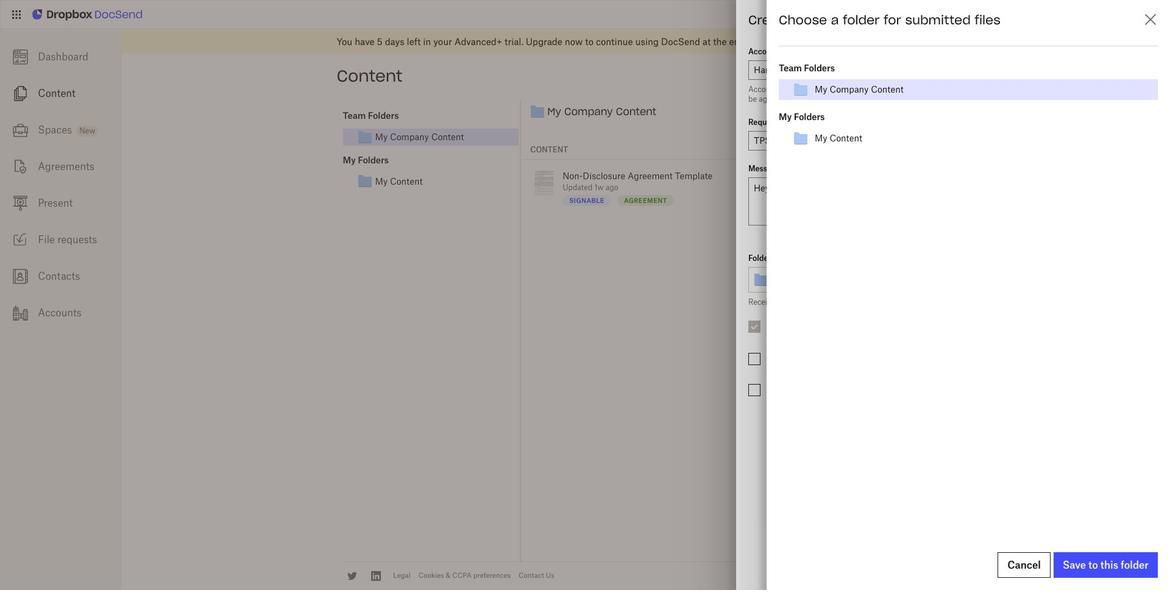 Task type: locate. For each thing, give the bounding box(es) containing it.
1 horizontal spatial your
[[758, 36, 777, 47]]

1 horizontal spatial my content button
[[811, 132, 866, 144]]

received files will be added to this folder in your content library
[[749, 298, 968, 307]]

to inside accounts can be used to group viewers by their organization or company. all viewer activity, across all documents, will be aggregated at the account level.
[[827, 85, 834, 94]]

account
[[749, 47, 779, 56]]

1 horizontal spatial this
[[1101, 559, 1119, 571]]

updated
[[563, 183, 593, 192]]

agreement
[[624, 197, 667, 204]]

file
[[795, 12, 814, 27], [1097, 560, 1112, 572]]

my company content inside folder selection section
[[815, 84, 904, 95]]

Add any extra details about the request text field
[[749, 177, 1158, 226]]

at up request title (visible to viewers)
[[801, 94, 808, 104]]

1 vertical spatial this
[[1101, 559, 1119, 571]]

1 vertical spatial folder image
[[358, 174, 372, 189]]

1 horizontal spatial accounts
[[749, 85, 781, 94]]

team
[[779, 63, 802, 73], [343, 110, 366, 121]]

my company content button inside folder selection section
[[811, 84, 908, 95]]

your right left
[[434, 36, 452, 47]]

2 trial. from the left
[[779, 36, 798, 47]]

2 horizontal spatial my company content
[[815, 84, 904, 95]]

1 vertical spatial team
[[343, 110, 366, 121]]

my folders tree
[[343, 153, 519, 190]]

accounts for accounts
[[38, 307, 82, 319]]

0 horizontal spatial this
[[855, 298, 868, 307]]

0 horizontal spatial company
[[390, 132, 429, 142]]

dig_content folder default  24 image
[[794, 131, 808, 145]]

2 horizontal spatial company
[[830, 84, 869, 95]]

1 vertical spatial company
[[565, 106, 613, 118]]

1 horizontal spatial folder image
[[754, 273, 769, 287]]

1 vertical spatial my content
[[375, 176, 423, 186]]

1 horizontal spatial my folders
[[779, 111, 825, 122]]

0 horizontal spatial create
[[749, 12, 791, 27]]

company up the my folders tree
[[390, 132, 429, 142]]

at right docsend
[[703, 36, 711, 47]]

1 horizontal spatial be
[[798, 85, 806, 94]]

will left added
[[798, 298, 810, 307]]

upgrade
[[526, 36, 563, 47], [814, 37, 845, 46]]

save
[[1063, 559, 1087, 571]]

my company content button
[[811, 84, 908, 95], [358, 130, 519, 144]]

uploaded
[[785, 254, 819, 263]]

0 vertical spatial in
[[423, 36, 431, 47]]

agreement
[[628, 171, 673, 181]]

team folders inside tree
[[343, 110, 399, 121]]

this right save
[[1101, 559, 1119, 571]]

file right save
[[1097, 560, 1112, 572]]

1 vertical spatial will
[[798, 298, 810, 307]]

files right received
[[782, 298, 796, 307]]

content
[[337, 66, 403, 86], [820, 68, 854, 78], [905, 68, 939, 78], [871, 84, 904, 95], [38, 87, 75, 99], [616, 106, 657, 118], [431, 132, 464, 142], [830, 133, 863, 143], [390, 176, 423, 186]]

0 vertical spatial folder image
[[531, 104, 545, 119]]

present link
[[0, 185, 122, 221]]

folder right save
[[1121, 559, 1149, 571]]

1 horizontal spatial my company content button
[[811, 84, 908, 95]]

content inside 'tree item'
[[431, 132, 464, 142]]

0 vertical spatial team
[[779, 63, 802, 73]]

your up account
[[758, 36, 777, 47]]

company.
[[969, 85, 1002, 94]]

company down share content "button"
[[830, 84, 869, 95]]

folder image
[[531, 104, 545, 119], [358, 174, 372, 189]]

1 vertical spatial my company content button
[[358, 130, 519, 144]]

2 vertical spatial my company content
[[375, 132, 464, 142]]

folder image
[[358, 130, 372, 144], [754, 273, 769, 287]]

file left a
[[795, 12, 814, 27]]

in left the content
[[892, 298, 899, 307]]

file inside button
[[1097, 560, 1112, 572]]

folder right a
[[843, 12, 880, 27]]

1 horizontal spatial team
[[779, 63, 802, 73]]

Expiration Time time field
[[1008, 352, 1158, 372]]

folders
[[804, 63, 835, 73], [368, 110, 399, 121], [794, 111, 825, 122], [358, 155, 389, 165]]

my company content inside 'tree item'
[[375, 132, 464, 142]]

company up content
[[565, 106, 613, 118]]

files inside dialog
[[975, 12, 1001, 27]]

legal link
[[393, 572, 411, 580]]

will right the documents,
[[1145, 85, 1157, 94]]

accounts
[[749, 85, 781, 94], [38, 307, 82, 319]]

create inside create file request button
[[1063, 560, 1095, 572]]

by
[[886, 85, 895, 94]]

1 horizontal spatial upgrade
[[814, 37, 845, 46]]

save to this folder
[[1063, 559, 1149, 571]]

visits
[[870, 145, 895, 154]]

for
[[884, 12, 902, 27], [773, 254, 783, 263]]

0 horizontal spatial team
[[343, 110, 366, 121]]

my content up recent
[[815, 133, 863, 143]]

create file request button
[[1055, 554, 1158, 578]]

new folder. clicking this button will open the add folder dialog image
[[764, 66, 778, 80]]

to right (visible
[[825, 118, 832, 127]]

using
[[636, 36, 659, 47]]

my content button up recent
[[811, 132, 866, 144]]

0 horizontal spatial request
[[818, 12, 867, 27]]

for left submitted
[[884, 12, 902, 27]]

0 horizontal spatial my company content
[[375, 132, 464, 142]]

content
[[918, 298, 944, 307]]

my content inside folder selection section
[[815, 133, 863, 143]]

0 vertical spatial this
[[855, 298, 868, 307]]

create file request inside button
[[1063, 560, 1151, 572]]

my company content tree item
[[343, 128, 519, 146]]

viewers
[[858, 85, 884, 94]]

0 horizontal spatial folder image
[[358, 174, 372, 189]]

choose
[[779, 12, 827, 27]]

in right left
[[423, 36, 431, 47]]

1 horizontal spatial the
[[810, 94, 821, 104]]

my content button down my company content 'tree item'
[[358, 174, 519, 189]]

preferences
[[474, 572, 511, 580]]

0 vertical spatial my content
[[815, 133, 863, 143]]

1 vertical spatial my company content
[[548, 106, 657, 118]]

0 vertical spatial files
[[975, 12, 1001, 27]]

to right save
[[1089, 559, 1099, 571]]

contacts link
[[0, 258, 122, 294]]

create right 'cancel' button
[[1063, 560, 1095, 572]]

documents,
[[1102, 85, 1143, 94]]

2 vertical spatial company
[[390, 132, 429, 142]]

1 vertical spatial folder image
[[754, 273, 769, 287]]

1 horizontal spatial file
[[1097, 560, 1112, 572]]

2 vertical spatial be
[[812, 298, 821, 307]]

left
[[407, 36, 421, 47]]

1 horizontal spatial create
[[1063, 560, 1095, 572]]

0 vertical spatial at
[[703, 36, 711, 47]]

close image
[[1144, 12, 1158, 27]]

0 horizontal spatial trial.
[[505, 36, 524, 47]]

0 horizontal spatial create file request
[[749, 12, 867, 27]]

0 horizontal spatial my content
[[375, 176, 423, 186]]

0 horizontal spatial accounts
[[38, 307, 82, 319]]

accounts up aggregated
[[749, 85, 781, 94]]

1 vertical spatial for
[[773, 254, 783, 263]]

sidebar accounts image
[[12, 305, 28, 321]]

content inside the my folders tree
[[390, 176, 423, 186]]

accounts inside accounts can be used to group viewers by their organization or company. all viewer activity, across all documents, will be aggregated at the account level.
[[749, 85, 781, 94]]

0 vertical spatial my content button
[[811, 132, 866, 144]]

0 horizontal spatial the
[[713, 36, 727, 47]]

1 horizontal spatial request
[[1115, 560, 1151, 572]]

my folders inside tree
[[343, 155, 389, 165]]

request right save
[[1115, 560, 1151, 572]]

my content down my company content 'tree item'
[[375, 176, 423, 186]]

1 horizontal spatial create file request
[[1063, 560, 1151, 572]]

now left continue
[[565, 36, 583, 47]]

1 vertical spatial files
[[820, 254, 835, 263]]

template
[[675, 171, 713, 181]]

0 horizontal spatial my company content button
[[358, 130, 519, 144]]

dig_content folder default  24 image
[[794, 82, 808, 97]]

my company content button inside 'tree item'
[[358, 130, 519, 144]]

1 vertical spatial file
[[1097, 560, 1112, 572]]

request up 'upgrade now' link
[[818, 12, 867, 27]]

0 horizontal spatial upgrade
[[526, 36, 563, 47]]

for right "folder"
[[773, 254, 783, 263]]

will
[[1145, 85, 1157, 94], [798, 298, 810, 307]]

across
[[1068, 85, 1090, 94]]

my content
[[815, 133, 863, 143], [375, 176, 423, 186]]

my folders
[[779, 111, 825, 122], [343, 155, 389, 165]]

the
[[713, 36, 727, 47], [810, 94, 821, 104]]

0 vertical spatial folder image
[[358, 130, 372, 144]]

the down used
[[810, 94, 821, 104]]

to
[[585, 36, 594, 47], [827, 85, 834, 94], [825, 118, 832, 127], [847, 298, 853, 307], [1089, 559, 1099, 571]]

at inside accounts can be used to group viewers by their organization or company. all viewer activity, across all documents, will be aggregated at the account level.
[[801, 94, 808, 104]]

accounts down the contacts
[[38, 307, 82, 319]]

folder right added
[[870, 298, 890, 307]]

my inside 'tree item'
[[375, 132, 388, 142]]

1 vertical spatial team folders
[[343, 110, 399, 121]]

1 horizontal spatial at
[[801, 94, 808, 104]]

all
[[1004, 85, 1013, 94]]

files right submitted
[[975, 12, 1001, 27]]

to up account
[[827, 85, 834, 94]]

will inside accounts can be used to group viewers by their organization or company. all viewer activity, across all documents, will be aggregated at the account level.
[[1145, 85, 1157, 94]]

0 vertical spatial will
[[1145, 85, 1157, 94]]

1 horizontal spatial will
[[1145, 85, 1157, 94]]

1 horizontal spatial files
[[820, 254, 835, 263]]

company inside 'tree item'
[[390, 132, 429, 142]]

trial. down 'choose'
[[779, 36, 798, 47]]

file requests
[[38, 234, 97, 246]]

1 vertical spatial be
[[749, 94, 757, 104]]

2 vertical spatial folder
[[1121, 559, 1149, 571]]

create file request
[[749, 12, 867, 27], [1063, 560, 1151, 572]]

the inside accounts can be used to group viewers by their organization or company. all viewer activity, across all documents, will be aggregated at the account level.
[[810, 94, 821, 104]]

1 vertical spatial accounts
[[38, 307, 82, 319]]

0 vertical spatial the
[[713, 36, 727, 47]]

0 horizontal spatial will
[[798, 298, 810, 307]]

0 horizontal spatial team folders
[[343, 110, 399, 121]]

my content button inside folder selection section
[[811, 132, 866, 144]]

2 horizontal spatial files
[[975, 12, 1001, 27]]

0 horizontal spatial folder image
[[358, 130, 372, 144]]

1 vertical spatial create file request
[[1063, 560, 1151, 572]]

be up request on the right top of the page
[[749, 94, 757, 104]]

1 horizontal spatial in
[[892, 298, 899, 307]]

1 vertical spatial at
[[801, 94, 808, 104]]

for inside dialog
[[884, 12, 902, 27]]

be left added
[[812, 298, 821, 307]]

0 horizontal spatial be
[[749, 94, 757, 104]]

files right uploaded
[[820, 254, 835, 263]]

content inside "button"
[[820, 68, 854, 78]]

be right 'can'
[[798, 85, 806, 94]]

0 horizontal spatial at
[[703, 36, 711, 47]]

agreements link
[[0, 148, 122, 185]]

this right added
[[855, 298, 868, 307]]

content inside button
[[905, 68, 939, 78]]

days
[[385, 36, 405, 47]]

1 horizontal spatial for
[[884, 12, 902, 27]]

0 horizontal spatial my content button
[[358, 174, 519, 189]]

file requests link
[[0, 221, 122, 258]]

your
[[434, 36, 452, 47], [758, 36, 777, 47], [901, 298, 916, 307]]

0 horizontal spatial files
[[782, 298, 796, 307]]

dashboard
[[38, 51, 88, 63]]

your left the content
[[901, 298, 916, 307]]

trial. right the 'advanced+'
[[505, 36, 524, 47]]

0 vertical spatial my company content button
[[811, 84, 908, 95]]

in
[[423, 36, 431, 47], [892, 298, 899, 307]]

close image
[[1144, 12, 1158, 27]]

0 vertical spatial my company content
[[815, 84, 904, 95]]

folder selection section
[[779, 46, 1158, 149]]

create up of
[[749, 12, 791, 27]]

1 vertical spatial create
[[1063, 560, 1095, 572]]

the left end
[[713, 36, 727, 47]]

now
[[565, 36, 583, 47], [847, 37, 862, 46]]

0 vertical spatial my folders
[[779, 111, 825, 122]]

level.
[[852, 94, 870, 104]]

used
[[808, 85, 825, 94]]

recent visits
[[837, 145, 895, 154]]

0 vertical spatial accounts
[[749, 85, 781, 94]]

now down choose a folder for submitted files
[[847, 37, 862, 46]]

viewer
[[1015, 85, 1038, 94]]

sidebar dashboard image
[[12, 49, 28, 64]]

team folders tree
[[343, 109, 519, 146]]

1 vertical spatial my folders
[[343, 155, 389, 165]]

team folders
[[779, 63, 835, 73], [343, 110, 399, 121]]

0 vertical spatial file
[[795, 12, 814, 27]]

folder inside button
[[1121, 559, 1149, 571]]

this inside button
[[1101, 559, 1119, 571]]

0 vertical spatial for
[[884, 12, 902, 27]]

0 horizontal spatial my folders
[[343, 155, 389, 165]]

contacts
[[38, 270, 80, 282]]

spaces
[[38, 124, 72, 136]]

1 vertical spatial the
[[810, 94, 821, 104]]

1 horizontal spatial team folders
[[779, 63, 835, 73]]



Task type: describe. For each thing, give the bounding box(es) containing it.
content link
[[0, 75, 122, 112]]

all
[[1092, 85, 1100, 94]]

contact us
[[519, 572, 555, 580]]

recent
[[837, 145, 868, 154]]

message
[[749, 164, 781, 173]]

cookies & ccpa preferences link
[[419, 572, 511, 580]]

&
[[446, 572, 451, 580]]

1 vertical spatial in
[[892, 298, 899, 307]]

team inside folder selection section
[[779, 63, 802, 73]]

upload
[[873, 68, 903, 78]]

have
[[355, 36, 375, 47]]

advanced+
[[455, 36, 502, 47]]

submitted
[[906, 12, 971, 27]]

my content button inside the my folders tree
[[358, 174, 519, 189]]

choose a folder for submitted files
[[779, 12, 1001, 27]]

cookies & ccpa preferences
[[419, 572, 511, 580]]

2 vertical spatial files
[[782, 298, 796, 307]]

accounts for accounts can be used to group viewers by their organization or company. all viewer activity, across all documents, will be aggregated at the account level.
[[749, 85, 781, 94]]

0 horizontal spatial for
[[773, 254, 783, 263]]

sidebar documents image
[[12, 86, 28, 101]]

activity,
[[1040, 85, 1066, 94]]

5
[[377, 36, 383, 47]]

request
[[749, 118, 778, 127]]

you have 5 days left in your advanced+ trial. upgrade now to continue using docsend at the end of your trial.
[[337, 36, 798, 47]]

legal
[[393, 572, 411, 580]]

new
[[79, 126, 95, 135]]

their
[[897, 85, 913, 94]]

or
[[960, 85, 967, 94]]

2 horizontal spatial be
[[812, 298, 821, 307]]

folder for uploaded files
[[749, 254, 835, 263]]

accounts can be used to group viewers by their organization or company. all viewer activity, across all documents, will be aggregated at the account level.
[[749, 85, 1157, 104]]

content
[[531, 145, 568, 154]]

ccpa
[[453, 572, 472, 580]]

request inside button
[[1115, 560, 1151, 572]]

you
[[337, 36, 353, 47]]

a
[[831, 12, 839, 27]]

1 horizontal spatial folder image
[[531, 104, 545, 119]]

ago
[[606, 183, 619, 192]]

0 vertical spatial create file request
[[749, 12, 867, 27]]

0 horizontal spatial now
[[565, 36, 583, 47]]

request title (visible to viewers)
[[749, 118, 862, 127]]

us
[[546, 572, 555, 580]]

added
[[823, 298, 845, 307]]

contact us link
[[519, 572, 555, 580]]

signable
[[570, 197, 605, 204]]

file
[[38, 234, 55, 246]]

to right added
[[847, 298, 853, 307]]

share content button
[[786, 63, 861, 83]]

to left continue
[[585, 36, 594, 47]]

aggregated
[[759, 94, 799, 104]]

my content inside the my folders tree
[[375, 176, 423, 186]]

2 horizontal spatial your
[[901, 298, 916, 307]]

cookies
[[419, 572, 444, 580]]

upload content button
[[866, 63, 947, 83]]

0 vertical spatial folder
[[843, 12, 880, 27]]

0 vertical spatial create
[[749, 12, 791, 27]]

my folders inside folder selection section
[[779, 111, 825, 122]]

can
[[783, 85, 796, 94]]

end
[[729, 36, 745, 47]]

upgrade now link
[[804, 33, 872, 49]]

agreements
[[38, 160, 94, 173]]

1 horizontal spatial company
[[565, 106, 613, 118]]

present
[[38, 197, 73, 209]]

account
[[823, 94, 850, 104]]

1 horizontal spatial my company content
[[548, 106, 657, 118]]

Explain what the request is for text field
[[749, 132, 1158, 150]]

choose a folder for submitted files dialog
[[767, 0, 1171, 590]]

received
[[749, 298, 780, 307]]

folder image inside tree
[[358, 174, 372, 189]]

sidebar ndas image
[[12, 159, 28, 174]]

continue
[[596, 36, 633, 47]]

non-
[[563, 171, 583, 181]]

sidebar present image
[[12, 196, 28, 211]]

to inside button
[[1089, 559, 1099, 571]]

(visible
[[797, 118, 823, 127]]

of
[[748, 36, 756, 47]]

1 horizontal spatial now
[[847, 37, 862, 46]]

docsend
[[661, 36, 700, 47]]

group
[[836, 85, 856, 94]]

cancel button
[[998, 552, 1051, 578]]

team folders inside folder selection section
[[779, 63, 835, 73]]

title
[[780, 118, 794, 127]]

dashboard link
[[0, 38, 122, 75]]

request files image
[[739, 66, 754, 80]]

0 horizontal spatial file
[[795, 12, 814, 27]]

accounts link
[[0, 294, 122, 331]]

organization
[[915, 85, 958, 94]]

sidebar contacts image
[[12, 269, 28, 284]]

company inside folder selection section
[[830, 84, 869, 95]]

library
[[946, 298, 968, 307]]

0 horizontal spatial your
[[434, 36, 452, 47]]

1w
[[595, 183, 604, 192]]

save to this folder button
[[1054, 552, 1158, 578]]

1 vertical spatial folder
[[870, 298, 890, 307]]

spaces new
[[38, 124, 95, 136]]

disclosure
[[583, 171, 626, 181]]

viewers)
[[834, 118, 862, 127]]

non-disclosure agreement template updated 1w ago
[[563, 171, 713, 192]]

requests
[[57, 234, 97, 246]]

0 vertical spatial be
[[798, 85, 806, 94]]

share
[[793, 68, 818, 78]]

1 trial. from the left
[[505, 36, 524, 47]]

folder image inside my company content 'tree item'
[[358, 130, 372, 144]]

upload content
[[873, 68, 939, 78]]

folder
[[749, 254, 771, 263]]

upgrade now
[[814, 37, 862, 46]]

receive image
[[12, 232, 28, 247]]

non-disclosure agreement template link
[[563, 171, 713, 181]]

sidebar spaces image
[[12, 122, 28, 138]]

share content
[[793, 68, 854, 78]]

team inside tree
[[343, 110, 366, 121]]



Task type: vqa. For each thing, say whether or not it's contained in the screenshot.
Series A
no



